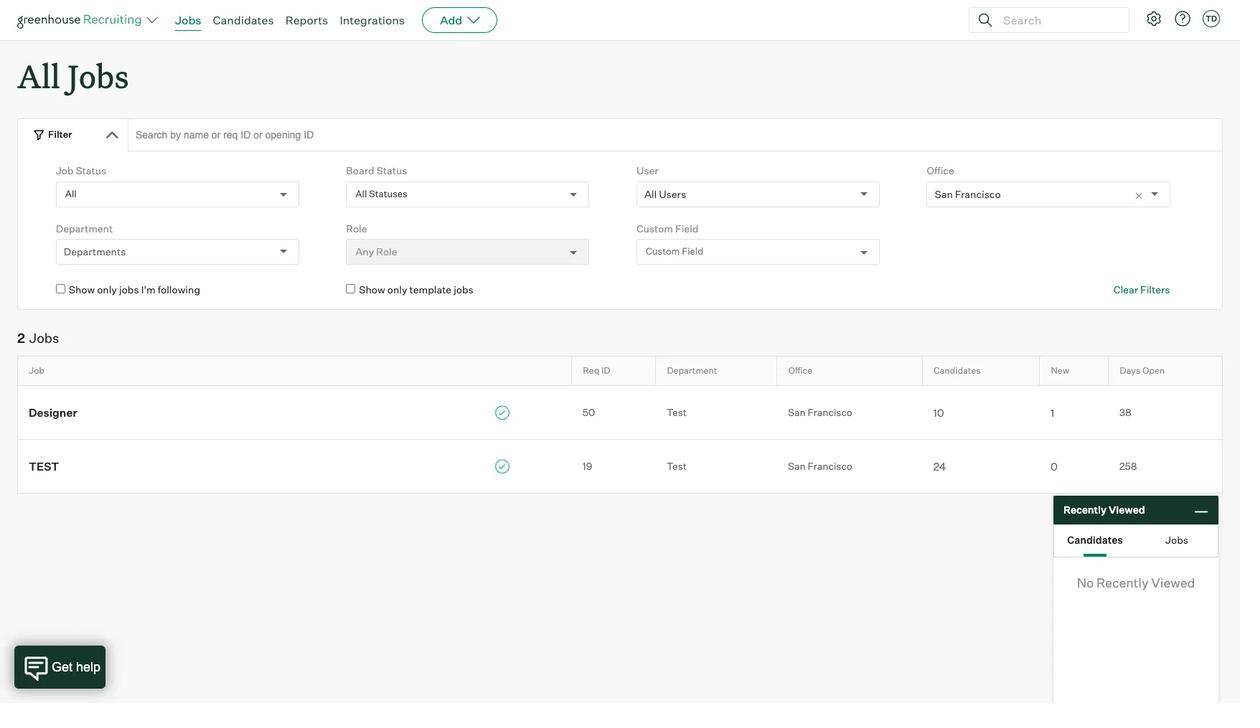 Task type: vqa. For each thing, say whether or not it's contained in the screenshot.
THE CUSTOM FIELD
yes



Task type: describe. For each thing, give the bounding box(es) containing it.
1 vertical spatial field
[[682, 246, 704, 257]]

10 link
[[923, 405, 1040, 420]]

jobs up no recently viewed in the right bottom of the page
[[1166, 534, 1189, 546]]

0 vertical spatial custom field
[[637, 222, 699, 235]]

all for all users
[[645, 188, 657, 200]]

all for all statuses
[[356, 188, 367, 200]]

1 vertical spatial office
[[788, 366, 813, 376]]

0 vertical spatial office
[[927, 165, 954, 177]]

0 link
[[1040, 459, 1109, 474]]

following
[[158, 284, 200, 296]]

0 vertical spatial francisco
[[955, 188, 1001, 200]]

integrations link
[[340, 13, 405, 27]]

38
[[1120, 406, 1132, 418]]

all users option
[[645, 188, 686, 200]]

francisco for 24
[[808, 460, 853, 472]]

filter
[[48, 129, 72, 140]]

all statuses
[[356, 188, 408, 200]]

show for show only jobs i'm following
[[69, 284, 95, 296]]

days
[[1120, 366, 1141, 376]]

1 vertical spatial custom field
[[646, 246, 704, 257]]

board status
[[346, 165, 407, 177]]

0
[[1051, 460, 1058, 474]]

designer
[[29, 406, 77, 420]]

1 link
[[1040, 405, 1109, 420]]

san francisco for 10
[[788, 406, 853, 418]]

only for template
[[387, 284, 407, 296]]

show only template jobs
[[359, 284, 474, 296]]

designer link
[[18, 405, 572, 420]]

1 jobs from the left
[[119, 284, 139, 296]]

all users
[[645, 188, 686, 200]]

Search by name or req ID or opening ID text field
[[128, 119, 1223, 152]]

jobs down greenhouse recruiting image
[[68, 55, 129, 97]]

Search text field
[[1000, 10, 1116, 31]]

test
[[29, 460, 59, 474]]

all for all
[[65, 188, 77, 200]]

clear filters
[[1114, 284, 1170, 296]]

0 vertical spatial custom
[[637, 222, 673, 235]]

francisco for 10
[[808, 406, 853, 418]]

i'm
[[141, 284, 156, 296]]

users
[[659, 188, 686, 200]]

job status
[[56, 165, 106, 177]]

1 vertical spatial custom
[[646, 246, 680, 257]]

test for 24
[[667, 460, 687, 472]]

0 vertical spatial san francisco
[[935, 188, 1001, 200]]

status for job status
[[76, 165, 106, 177]]

no
[[1077, 575, 1094, 591]]

1
[[1051, 406, 1055, 420]]

0 horizontal spatial viewed
[[1109, 504, 1145, 516]]

0 vertical spatial candidates
[[213, 13, 274, 27]]

24 link
[[923, 459, 1040, 474]]

1 horizontal spatial viewed
[[1152, 575, 1195, 591]]

integrations
[[340, 13, 405, 27]]

show for show only template jobs
[[359, 284, 385, 296]]

all jobs
[[17, 55, 129, 97]]

add
[[440, 13, 462, 27]]

td
[[1206, 14, 1218, 24]]

10
[[933, 406, 944, 420]]

recently viewed
[[1064, 504, 1145, 516]]

clear value image
[[1134, 191, 1144, 201]]

days open
[[1120, 366, 1165, 376]]

no recently viewed
[[1077, 575, 1195, 591]]

departments
[[64, 246, 126, 258]]



Task type: locate. For each thing, give the bounding box(es) containing it.
jobs left candidates link
[[175, 13, 201, 27]]

id
[[602, 366, 611, 376]]

san francisco option
[[935, 188, 1001, 200]]

0 vertical spatial san
[[935, 188, 953, 200]]

1 horizontal spatial show
[[359, 284, 385, 296]]

req
[[583, 366, 600, 376]]

1 horizontal spatial only
[[387, 284, 407, 296]]

0 horizontal spatial candidates
[[213, 13, 274, 27]]

custom field
[[637, 222, 699, 235], [646, 246, 704, 257]]

2 vertical spatial candidates
[[1068, 534, 1123, 546]]

0 horizontal spatial office
[[788, 366, 813, 376]]

board
[[346, 165, 374, 177]]

status for board status
[[377, 165, 407, 177]]

francisco
[[955, 188, 1001, 200], [808, 406, 853, 418], [808, 460, 853, 472]]

0 horizontal spatial department
[[56, 222, 113, 235]]

open
[[1143, 366, 1165, 376]]

candidates link
[[213, 13, 274, 27]]

all for all jobs
[[17, 55, 60, 97]]

2 only from the left
[[387, 284, 407, 296]]

Show only template jobs checkbox
[[346, 284, 356, 294]]

custom field down users
[[646, 246, 704, 257]]

1 vertical spatial job
[[29, 366, 44, 376]]

reports link
[[285, 13, 328, 27]]

san francisco
[[935, 188, 1001, 200], [788, 406, 853, 418], [788, 460, 853, 472]]

only left template
[[387, 284, 407, 296]]

50
[[583, 407, 595, 419]]

san for 10
[[788, 406, 806, 418]]

tab list
[[1054, 525, 1218, 557]]

test for 10
[[667, 406, 687, 418]]

job for job status
[[56, 165, 74, 177]]

2 vertical spatial san
[[788, 460, 806, 472]]

candidates right jobs 'link'
[[213, 13, 274, 27]]

td button
[[1203, 10, 1220, 27]]

2 jobs
[[17, 330, 59, 346]]

24
[[933, 460, 946, 474]]

candidates up the 10
[[934, 366, 981, 376]]

jobs right template
[[454, 284, 474, 296]]

status
[[76, 165, 106, 177], [377, 165, 407, 177]]

1 vertical spatial viewed
[[1152, 575, 1195, 591]]

show only jobs i'm following
[[69, 284, 200, 296]]

1 vertical spatial department
[[667, 366, 717, 376]]

recently
[[1064, 504, 1107, 516], [1097, 575, 1149, 591]]

greenhouse recruiting image
[[17, 11, 146, 29]]

1 test from the top
[[667, 406, 687, 418]]

2 status from the left
[[377, 165, 407, 177]]

1 vertical spatial san francisco
[[788, 406, 853, 418]]

jobs
[[119, 284, 139, 296], [454, 284, 474, 296]]

jobs link
[[175, 13, 201, 27]]

custom
[[637, 222, 673, 235], [646, 246, 680, 257]]

add button
[[422, 7, 498, 33]]

configure image
[[1146, 10, 1163, 27]]

1 horizontal spatial office
[[927, 165, 954, 177]]

1 vertical spatial recently
[[1097, 575, 1149, 591]]

all
[[17, 55, 60, 97], [645, 188, 657, 200], [65, 188, 77, 200], [356, 188, 367, 200]]

jobs right 2
[[29, 330, 59, 346]]

viewed
[[1109, 504, 1145, 516], [1152, 575, 1195, 591]]

clear
[[1114, 284, 1138, 296]]

2 vertical spatial san francisco
[[788, 460, 853, 472]]

san francisco for 24
[[788, 460, 853, 472]]

0 horizontal spatial status
[[76, 165, 106, 177]]

job for job
[[29, 366, 44, 376]]

san for 24
[[788, 460, 806, 472]]

0 vertical spatial department
[[56, 222, 113, 235]]

2 show from the left
[[359, 284, 385, 296]]

0 vertical spatial recently
[[1064, 504, 1107, 516]]

show right "show only template jobs" checkbox
[[359, 284, 385, 296]]

0 vertical spatial test
[[667, 406, 687, 418]]

0 horizontal spatial jobs
[[119, 284, 139, 296]]

candidates
[[213, 13, 274, 27], [934, 366, 981, 376], [1068, 534, 1123, 546]]

jobs left i'm
[[119, 284, 139, 296]]

field
[[676, 222, 699, 235], [682, 246, 704, 257]]

0 vertical spatial job
[[56, 165, 74, 177]]

1 horizontal spatial candidates
[[934, 366, 981, 376]]

new
[[1051, 366, 1070, 376]]

jobs
[[175, 13, 201, 27], [68, 55, 129, 97], [29, 330, 59, 346], [1166, 534, 1189, 546]]

department
[[56, 222, 113, 235], [667, 366, 717, 376]]

1 only from the left
[[97, 284, 117, 296]]

1 horizontal spatial department
[[667, 366, 717, 376]]

2 jobs from the left
[[454, 284, 474, 296]]

only down departments
[[97, 284, 117, 296]]

recently right the no
[[1097, 575, 1149, 591]]

role
[[346, 222, 367, 235]]

td button
[[1200, 7, 1223, 30]]

1 horizontal spatial status
[[377, 165, 407, 177]]

2 horizontal spatial candidates
[[1068, 534, 1123, 546]]

custom field down all users
[[637, 222, 699, 235]]

19
[[583, 460, 592, 473]]

test link
[[18, 458, 572, 474]]

req id
[[583, 366, 611, 376]]

1 horizontal spatial jobs
[[454, 284, 474, 296]]

1 horizontal spatial job
[[56, 165, 74, 177]]

1 status from the left
[[76, 165, 106, 177]]

only
[[97, 284, 117, 296], [387, 284, 407, 296]]

0 horizontal spatial show
[[69, 284, 95, 296]]

1 vertical spatial candidates
[[934, 366, 981, 376]]

Show only jobs I'm following checkbox
[[56, 284, 65, 294]]

job down "2 jobs"
[[29, 366, 44, 376]]

clear value element
[[1134, 182, 1151, 207]]

0 horizontal spatial job
[[29, 366, 44, 376]]

258
[[1120, 460, 1137, 472]]

job
[[56, 165, 74, 177], [29, 366, 44, 376]]

2
[[17, 330, 25, 346]]

job down filter
[[56, 165, 74, 177]]

template
[[410, 284, 452, 296]]

reports
[[285, 13, 328, 27]]

user
[[637, 165, 659, 177]]

office
[[927, 165, 954, 177], [788, 366, 813, 376]]

all up filter
[[17, 55, 60, 97]]

show
[[69, 284, 95, 296], [359, 284, 385, 296]]

all down board
[[356, 188, 367, 200]]

statuses
[[369, 188, 408, 200]]

only for jobs
[[97, 284, 117, 296]]

all down job status
[[65, 188, 77, 200]]

2 test from the top
[[667, 460, 687, 472]]

0 vertical spatial field
[[676, 222, 699, 235]]

1 vertical spatial francisco
[[808, 406, 853, 418]]

tab list containing candidates
[[1054, 525, 1218, 557]]

1 vertical spatial san
[[788, 406, 806, 418]]

show right show only jobs i'm following checkbox
[[69, 284, 95, 296]]

test
[[667, 406, 687, 418], [667, 460, 687, 472]]

0 vertical spatial viewed
[[1109, 504, 1145, 516]]

clear filters link
[[1114, 283, 1170, 297]]

all left users
[[645, 188, 657, 200]]

filters
[[1141, 284, 1170, 296]]

recently down 0 link
[[1064, 504, 1107, 516]]

0 horizontal spatial only
[[97, 284, 117, 296]]

2 vertical spatial francisco
[[808, 460, 853, 472]]

1 show from the left
[[69, 284, 95, 296]]

candidates down recently viewed
[[1068, 534, 1123, 546]]

san
[[935, 188, 953, 200], [788, 406, 806, 418], [788, 460, 806, 472]]

1 vertical spatial test
[[667, 460, 687, 472]]



